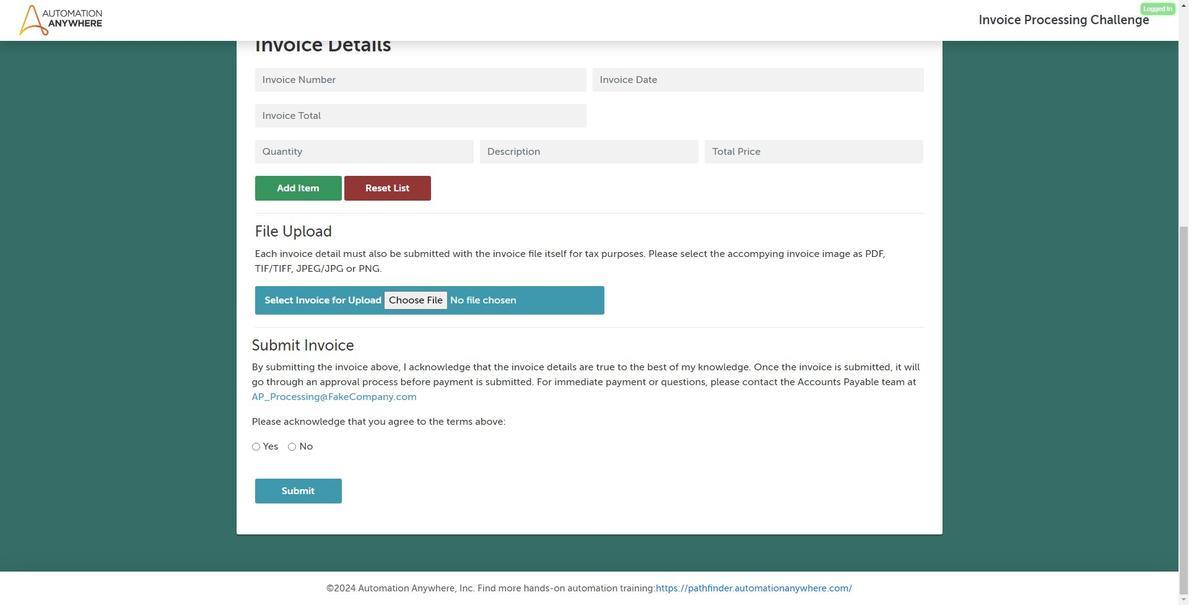 Task type: locate. For each thing, give the bounding box(es) containing it.
header logo image
[[19, 5, 105, 36]]

None radio
[[252, 443, 260, 451], [288, 443, 296, 451], [252, 443, 260, 451], [288, 443, 296, 451]]

Invoice Total text field
[[255, 104, 587, 128]]

None file field
[[384, 291, 595, 310]]



Task type: describe. For each thing, give the bounding box(es) containing it.
Invoice Date text field
[[593, 68, 924, 92]]

Total Price text field
[[705, 140, 924, 163]]

Quantity text field
[[255, 140, 474, 163]]

Invoice Number text field
[[255, 68, 587, 92]]

Description text field
[[480, 140, 699, 163]]



